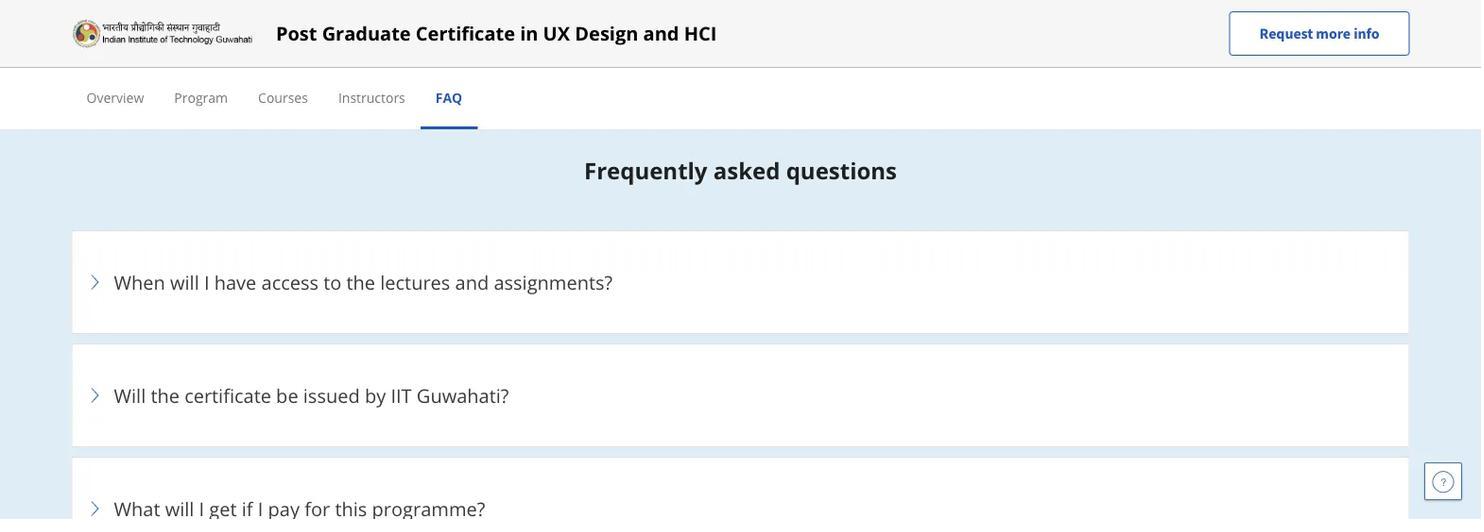 Task type: describe. For each thing, give the bounding box(es) containing it.
help center image
[[1432, 471, 1455, 493]]

when will i have access to the lectures and assignments? list item
[[71, 231, 1410, 335]]

instructors
[[338, 88, 405, 106]]

hci
[[684, 20, 717, 46]]

more
[[1316, 24, 1351, 43]]

program
[[174, 88, 228, 106]]

faq
[[436, 88, 463, 106]]

i
[[204, 269, 209, 295]]

certificate menu element
[[71, 68, 1410, 130]]

when will i have access to the lectures and assignments?
[[114, 269, 618, 295]]

questions
[[786, 156, 897, 186]]

program link
[[174, 88, 228, 106]]

assignments?
[[494, 269, 613, 295]]

instructors link
[[338, 88, 405, 106]]

access
[[261, 269, 319, 295]]

iit
[[391, 383, 412, 409]]

lectures
[[380, 269, 450, 295]]

by
[[365, 383, 386, 409]]

info
[[1354, 24, 1380, 43]]

will the certificate be issued by iit guwahati?‎ list item
[[71, 344, 1410, 448]]

frequently asked questions
[[584, 156, 897, 186]]

chevron right image for will
[[84, 385, 106, 407]]

courses
[[258, 88, 308, 106]]

when will i have access to the lectures and assignments? button
[[84, 243, 1398, 322]]

overview
[[87, 88, 144, 106]]

ux
[[543, 20, 570, 46]]

will
[[114, 383, 146, 409]]

design
[[575, 20, 638, 46]]



Task type: vqa. For each thing, say whether or not it's contained in the screenshot.
basics inside Discover step-by-step guides for troubleshooting Python basics like syntax , if-else statements , and exceptions , and working with loops in
no



Task type: locate. For each thing, give the bounding box(es) containing it.
will the certificate be issued by iit guwahati?‎ button
[[84, 356, 1398, 436]]

0 horizontal spatial the
[[151, 383, 180, 409]]

request more info button
[[1230, 11, 1410, 56]]

0 vertical spatial chevron right image
[[84, 271, 106, 294]]

overview link
[[87, 88, 144, 106]]

will the certificate be issued by iit guwahati?‎
[[114, 383, 509, 409]]

the
[[346, 269, 375, 295], [151, 383, 180, 409]]

courses link
[[258, 88, 308, 106]]

1 horizontal spatial the
[[346, 269, 375, 295]]

certificate
[[184, 383, 271, 409]]

chevron right image inside will the certificate be issued by iit guwahati?‎ dropdown button
[[84, 385, 106, 407]]

0 vertical spatial the
[[346, 269, 375, 295]]

indian institute of technology - guwahati image
[[71, 18, 253, 49]]

issued
[[303, 383, 360, 409]]

when
[[114, 269, 165, 295]]

list item
[[71, 458, 1410, 520]]

1 vertical spatial and
[[455, 269, 489, 295]]

chevron right image
[[84, 271, 106, 294], [84, 385, 106, 407]]

and right lectures
[[455, 269, 489, 295]]

chevron right image inside the when will i have access to the lectures and assignments? dropdown button
[[84, 271, 106, 294]]

request more info
[[1260, 24, 1380, 43]]

post graduate certificate in ux design and hci
[[276, 20, 717, 46]]

chevron right image for when
[[84, 271, 106, 294]]

chevron right image left when in the left of the page
[[84, 271, 106, 294]]

certificate
[[416, 20, 515, 46]]

and
[[643, 20, 679, 46], [455, 269, 489, 295]]

1 vertical spatial chevron right image
[[84, 385, 106, 407]]

0 horizontal spatial and
[[455, 269, 489, 295]]

post
[[276, 20, 317, 46]]

in
[[520, 20, 538, 46]]

the right to
[[346, 269, 375, 295]]

frequently
[[584, 156, 708, 186]]

the inside list item
[[346, 269, 375, 295]]

the inside list item
[[151, 383, 180, 409]]

and left hci
[[643, 20, 679, 46]]

will
[[170, 269, 199, 295]]

collapsed list
[[71, 231, 1410, 520]]

1 horizontal spatial and
[[643, 20, 679, 46]]

the right will
[[151, 383, 180, 409]]

graduate
[[322, 20, 411, 46]]

1 vertical spatial the
[[151, 383, 180, 409]]

guwahati?‎
[[417, 383, 509, 409]]

0 vertical spatial and
[[643, 20, 679, 46]]

chevron right image left will
[[84, 385, 106, 407]]

2 chevron right image from the top
[[84, 385, 106, 407]]

1 chevron right image from the top
[[84, 271, 106, 294]]

chevron right image
[[84, 498, 106, 520]]

and inside dropdown button
[[455, 269, 489, 295]]

be
[[276, 383, 298, 409]]

to
[[323, 269, 342, 295]]

request
[[1260, 24, 1313, 43]]

faq link
[[436, 88, 463, 106]]

asked
[[714, 156, 780, 186]]

have
[[214, 269, 256, 295]]



